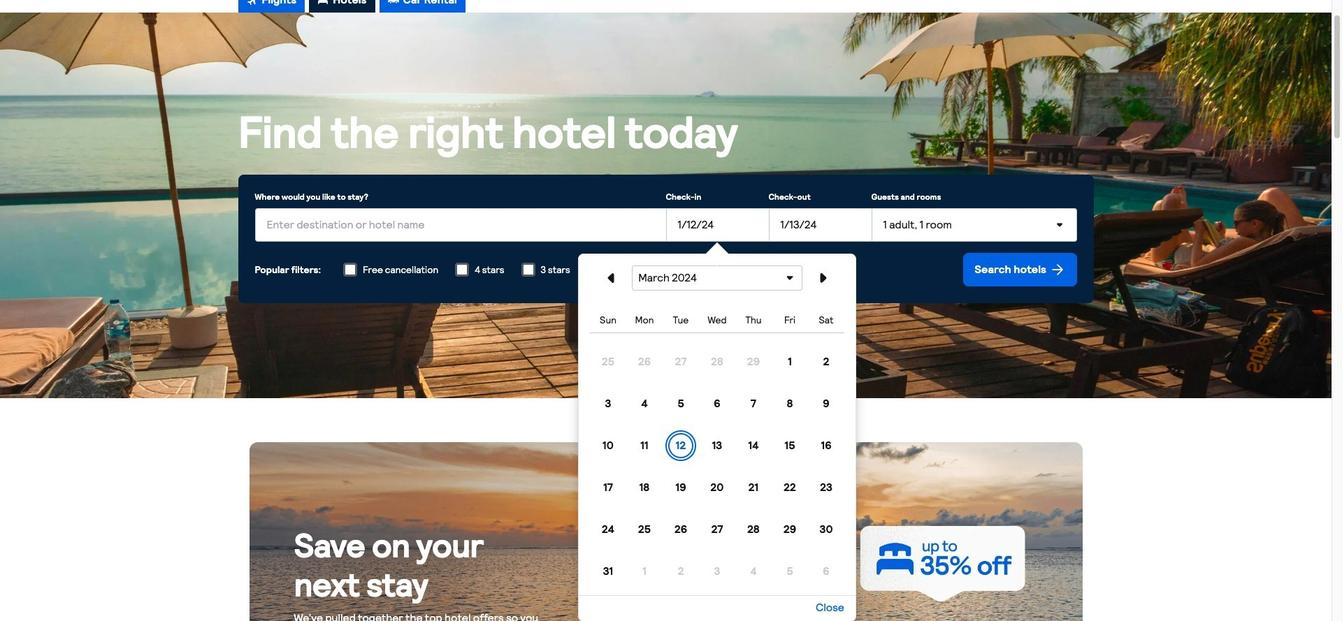 Task type: locate. For each thing, give the bounding box(es) containing it.
Saturday, January 13, 2024 text field
[[769, 208, 871, 242]]

0 horizontal spatial desktop__njgyo image
[[246, 0, 258, 6]]

1 horizontal spatial desktop__njgyo image
[[388, 0, 399, 6]]

Free cancellation checkbox
[[343, 262, 357, 276]]

None text field
[[871, 208, 1077, 242]]

dialog
[[578, 243, 856, 621]]

4 stars checkbox
[[455, 262, 469, 276]]

Enter destination or hotel name text field
[[255, 208, 666, 242]]

desktop__njgyo image
[[246, 0, 258, 6], [388, 0, 399, 6]]

None field
[[255, 202, 666, 242]]



Task type: vqa. For each thing, say whether or not it's contained in the screenshot.
field on the top of page
yes



Task type: describe. For each thing, give the bounding box(es) containing it.
active__n2u0z image
[[317, 0, 329, 6]]

rtl support__otjmo image
[[1049, 261, 1066, 278]]

3 stars checkbox
[[521, 262, 535, 276]]

2 desktop__njgyo image from the left
[[388, 0, 399, 6]]

1 desktop__njgyo image from the left
[[246, 0, 258, 6]]

Friday, January 12, 2024 text field
[[666, 208, 769, 242]]



